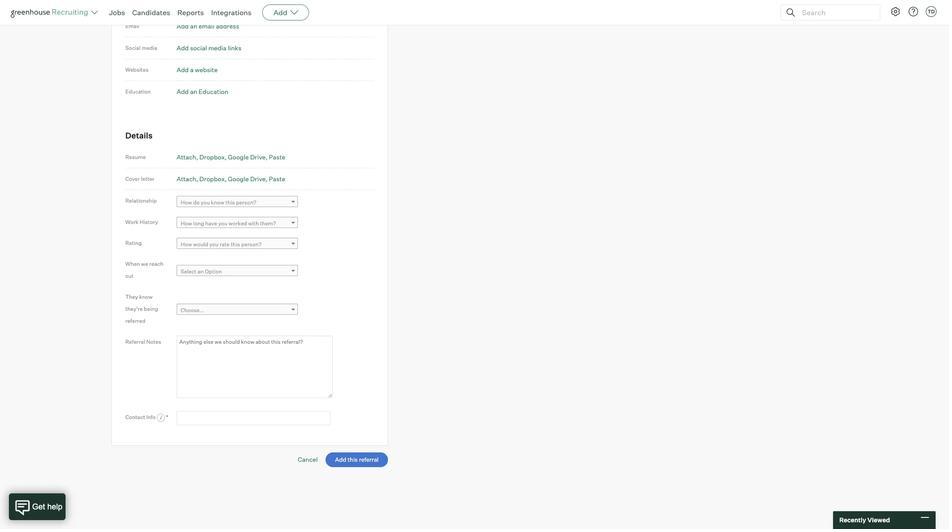 Task type: vqa. For each thing, say whether or not it's contained in the screenshot.
How long have you worked with them?
yes



Task type: describe. For each thing, give the bounding box(es) containing it.
reports link
[[177, 8, 204, 17]]

jobs link
[[109, 8, 125, 17]]

this for rate
[[231, 241, 240, 248]]

paste link for cover letter
[[269, 175, 285, 183]]

know inside the they know they're being referred
[[139, 294, 153, 301]]

have
[[205, 220, 217, 227]]

attach for resume
[[177, 154, 196, 161]]

resume
[[125, 154, 146, 161]]

paste for resume
[[269, 154, 285, 161]]

how for how do you know this person?
[[181, 199, 192, 206]]

add an email address link
[[177, 22, 239, 30]]

td
[[928, 8, 935, 15]]

add a website link
[[177, 66, 218, 73]]

select an option
[[181, 268, 222, 275]]

they're
[[125, 306, 143, 313]]

history
[[140, 219, 158, 225]]

number
[[215, 0, 237, 8]]

*
[[166, 414, 168, 421]]

an for option
[[198, 268, 204, 275]]

configure image
[[890, 6, 901, 17]]

an for education
[[190, 88, 197, 95]]

add an email address
[[177, 22, 239, 30]]

person? for how do you know this person?
[[236, 199, 256, 206]]

social media
[[125, 44, 157, 51]]

1 horizontal spatial education
[[199, 88, 228, 95]]

contact
[[125, 414, 145, 421]]

add a phone number link
[[177, 0, 237, 8]]

they know they're being referred
[[125, 294, 158, 325]]

how for how long have you worked with them?
[[181, 220, 192, 227]]

with
[[248, 220, 259, 227]]

0 horizontal spatial media
[[142, 44, 157, 51]]

you for rate
[[209, 241, 219, 248]]

them?
[[260, 220, 276, 227]]

google for cover letter
[[228, 175, 249, 183]]

td button
[[926, 6, 937, 17]]

recently
[[840, 517, 866, 525]]

how long have you worked with them? link
[[177, 217, 298, 230]]

cover letter
[[125, 176, 154, 183]]

google for resume
[[228, 154, 249, 161]]

when
[[125, 261, 140, 268]]

1 horizontal spatial media
[[208, 44, 226, 52]]

select
[[181, 268, 196, 275]]

how long have you worked with them?
[[181, 220, 276, 227]]

reports
[[177, 8, 204, 17]]

dropbox for cover letter
[[199, 175, 225, 183]]

contact info
[[125, 414, 157, 421]]

do
[[193, 199, 200, 206]]

notes
[[146, 339, 161, 346]]

drive for cover letter
[[250, 175, 266, 183]]

reach
[[149, 261, 163, 268]]

when we reach out
[[125, 261, 163, 280]]

integrations
[[211, 8, 252, 17]]

google drive link for cover letter
[[228, 175, 268, 183]]

add an education
[[177, 88, 228, 95]]

option
[[205, 268, 222, 275]]

long
[[193, 220, 204, 227]]

paste for cover letter
[[269, 175, 285, 183]]

person? for how would you rate this person?
[[241, 241, 262, 248]]

address
[[216, 22, 239, 30]]

greenhouse recruiting image
[[11, 7, 91, 18]]

Search text field
[[800, 6, 872, 19]]

you for know
[[201, 199, 210, 206]]

choose...
[[181, 307, 204, 314]]

cancel
[[298, 457, 318, 464]]

add a phone number
[[177, 0, 237, 8]]

dropbox link for cover letter
[[199, 175, 227, 183]]

add for add an email address
[[177, 22, 189, 30]]

a for website
[[190, 66, 194, 73]]



Task type: locate. For each thing, give the bounding box(es) containing it.
would
[[193, 241, 208, 248]]

2 paste link from the top
[[269, 175, 285, 183]]

0 vertical spatial attach link
[[177, 154, 198, 161]]

add for add a phone number
[[177, 0, 189, 8]]

0 vertical spatial paste link
[[269, 154, 285, 161]]

0 vertical spatial google drive link
[[228, 154, 268, 161]]

add
[[177, 0, 189, 8], [274, 8, 287, 17], [177, 22, 189, 30], [177, 44, 189, 52], [177, 66, 189, 73], [177, 88, 189, 95]]

0 vertical spatial google
[[228, 154, 249, 161]]

how left the long
[[181, 220, 192, 227]]

1 vertical spatial dropbox
[[199, 175, 225, 183]]

social
[[125, 44, 141, 51]]

attach dropbox google drive paste for cover letter
[[177, 175, 285, 183]]

media left links
[[208, 44, 226, 52]]

0 horizontal spatial know
[[139, 294, 153, 301]]

0 vertical spatial attach
[[177, 154, 196, 161]]

rate
[[220, 241, 230, 248]]

1 attach from the top
[[177, 154, 196, 161]]

email
[[199, 22, 214, 30]]

phone
[[195, 0, 213, 8]]

1 vertical spatial attach link
[[177, 175, 198, 183]]

2 vertical spatial how
[[181, 241, 192, 248]]

you right do
[[201, 199, 210, 206]]

0 vertical spatial know
[[211, 199, 224, 206]]

add for add social media links
[[177, 44, 189, 52]]

education down website
[[199, 88, 228, 95]]

0 vertical spatial a
[[190, 0, 194, 8]]

cancel link
[[298, 457, 318, 464]]

this for know
[[226, 199, 235, 206]]

attach dropbox google drive paste
[[177, 154, 285, 161], [177, 175, 285, 183]]

1 vertical spatial you
[[218, 220, 227, 227]]

candidates
[[132, 8, 170, 17]]

2 attach from the top
[[177, 175, 196, 183]]

1 vertical spatial a
[[190, 66, 194, 73]]

1 paste link from the top
[[269, 154, 285, 161]]

person? inside how do you know this person? link
[[236, 199, 256, 206]]

attach
[[177, 154, 196, 161], [177, 175, 196, 183]]

letter
[[141, 176, 154, 183]]

add a website
[[177, 66, 218, 73]]

0 horizontal spatial education
[[125, 88, 151, 95]]

0 vertical spatial how
[[181, 199, 192, 206]]

referral
[[125, 339, 145, 346]]

dropbox
[[199, 154, 225, 161], [199, 175, 225, 183]]

paste
[[269, 154, 285, 161], [269, 175, 285, 183]]

education
[[199, 88, 228, 95], [125, 88, 151, 95]]

None text field
[[177, 412, 331, 426]]

1 vertical spatial this
[[231, 241, 240, 248]]

1 vertical spatial google drive link
[[228, 175, 268, 183]]

google
[[228, 154, 249, 161], [228, 175, 249, 183]]

how would you rate this person? link
[[177, 238, 298, 251]]

info
[[146, 414, 156, 421]]

media right the social
[[142, 44, 157, 51]]

how
[[181, 199, 192, 206], [181, 220, 192, 227], [181, 241, 192, 248]]

1 attach dropbox google drive paste from the top
[[177, 154, 285, 161]]

this right "rate"
[[231, 241, 240, 248]]

person? inside how would you rate this person? 'link'
[[241, 241, 262, 248]]

a
[[190, 0, 194, 8], [190, 66, 194, 73]]

2 google from the top
[[228, 175, 249, 183]]

select an option link
[[177, 265, 298, 278]]

dropbox link for resume
[[199, 154, 227, 161]]

how for how would you rate this person?
[[181, 241, 192, 248]]

how inside how would you rate this person? 'link'
[[181, 241, 192, 248]]

0 vertical spatial person?
[[236, 199, 256, 206]]

Referral Notes text field
[[177, 336, 333, 399]]

1 vertical spatial an
[[190, 88, 197, 95]]

1 vertical spatial google
[[228, 175, 249, 183]]

links
[[228, 44, 242, 52]]

work history
[[125, 219, 158, 225]]

0 vertical spatial paste
[[269, 154, 285, 161]]

0 vertical spatial this
[[226, 199, 235, 206]]

education down websites
[[125, 88, 151, 95]]

candidates link
[[132, 8, 170, 17]]

work
[[125, 219, 138, 225]]

0 vertical spatial attach dropbox google drive paste
[[177, 154, 285, 161]]

2 google drive link from the top
[[228, 175, 268, 183]]

3 how from the top
[[181, 241, 192, 248]]

being
[[144, 306, 158, 313]]

attach for cover letter
[[177, 175, 196, 183]]

add for add an education
[[177, 88, 189, 95]]

google drive link
[[228, 154, 268, 161], [228, 175, 268, 183]]

0 vertical spatial drive
[[250, 154, 266, 161]]

1 vertical spatial person?
[[241, 241, 262, 248]]

1 google from the top
[[228, 154, 249, 161]]

0 vertical spatial dropbox link
[[199, 154, 227, 161]]

1 paste from the top
[[269, 154, 285, 161]]

jobs
[[109, 8, 125, 17]]

1 how from the top
[[181, 199, 192, 206]]

drive for resume
[[250, 154, 266, 161]]

1 vertical spatial attach dropbox google drive paste
[[177, 175, 285, 183]]

dropbox for resume
[[199, 154, 225, 161]]

this up how long have you worked with them?
[[226, 199, 235, 206]]

an right select
[[198, 268, 204, 275]]

an down add a website
[[190, 88, 197, 95]]

add social media links
[[177, 44, 242, 52]]

0 vertical spatial dropbox
[[199, 154, 225, 161]]

2 attach dropbox google drive paste from the top
[[177, 175, 285, 183]]

0 vertical spatial an
[[190, 22, 197, 30]]

how inside how long have you worked with them? 'link'
[[181, 220, 192, 227]]

dropbox link
[[199, 154, 227, 161], [199, 175, 227, 183]]

an for email
[[190, 22, 197, 30]]

details
[[125, 131, 153, 140]]

person?
[[236, 199, 256, 206], [241, 241, 262, 248]]

know right do
[[211, 199, 224, 206]]

out
[[125, 273, 134, 280]]

attach link for cover letter
[[177, 175, 198, 183]]

how do you know this person? link
[[177, 196, 298, 209]]

how left do
[[181, 199, 192, 206]]

None submit
[[326, 453, 388, 468]]

choose... link
[[177, 304, 298, 317]]

this inside 'link'
[[231, 241, 240, 248]]

cover
[[125, 176, 140, 183]]

worked
[[229, 220, 247, 227]]

2 vertical spatial an
[[198, 268, 204, 275]]

2 paste from the top
[[269, 175, 285, 183]]

viewed
[[868, 517, 890, 525]]

1 vertical spatial attach
[[177, 175, 196, 183]]

you
[[201, 199, 210, 206], [218, 220, 227, 227], [209, 241, 219, 248]]

you left "rate"
[[209, 241, 219, 248]]

2 dropbox from the top
[[199, 175, 225, 183]]

2 how from the top
[[181, 220, 192, 227]]

website
[[195, 66, 218, 73]]

1 vertical spatial know
[[139, 294, 153, 301]]

1 google drive link from the top
[[228, 154, 268, 161]]

websites
[[125, 66, 148, 73]]

1 dropbox link from the top
[[199, 154, 227, 161]]

you right have at the left top of page
[[218, 220, 227, 227]]

know
[[211, 199, 224, 206], [139, 294, 153, 301]]

add social media links link
[[177, 44, 242, 52]]

td button
[[924, 4, 939, 19]]

1 attach link from the top
[[177, 154, 198, 161]]

rating
[[125, 240, 142, 247]]

add for add
[[274, 8, 287, 17]]

paste link
[[269, 154, 285, 161], [269, 175, 285, 183]]

1 a from the top
[[190, 0, 194, 8]]

recently viewed
[[840, 517, 890, 525]]

None file field
[[11, 486, 124, 495], [0, 497, 113, 506], [11, 486, 124, 495], [0, 497, 113, 506]]

0 vertical spatial you
[[201, 199, 210, 206]]

google drive link for resume
[[228, 154, 268, 161]]

1 vertical spatial how
[[181, 220, 192, 227]]

add for add a website
[[177, 66, 189, 73]]

paste link for resume
[[269, 154, 285, 161]]

add inside popup button
[[274, 8, 287, 17]]

attach link
[[177, 154, 198, 161], [177, 175, 198, 183]]

1 vertical spatial paste
[[269, 175, 285, 183]]

an left email on the top left of page
[[190, 22, 197, 30]]

how inside how do you know this person? link
[[181, 199, 192, 206]]

1 drive from the top
[[250, 154, 266, 161]]

drive
[[250, 154, 266, 161], [250, 175, 266, 183]]

2 vertical spatial you
[[209, 241, 219, 248]]

2 drive from the top
[[250, 175, 266, 183]]

a up reports link
[[190, 0, 194, 8]]

a for phone
[[190, 0, 194, 8]]

how do you know this person?
[[181, 199, 256, 206]]

how left would
[[181, 241, 192, 248]]

add an education link
[[177, 88, 228, 95]]

social
[[190, 44, 207, 52]]

media
[[208, 44, 226, 52], [142, 44, 157, 51]]

how would you rate this person?
[[181, 241, 262, 248]]

integrations link
[[211, 8, 252, 17]]

know up being
[[139, 294, 153, 301]]

email
[[125, 23, 139, 29]]

2 dropbox link from the top
[[199, 175, 227, 183]]

1 horizontal spatial know
[[211, 199, 224, 206]]

1 vertical spatial paste link
[[269, 175, 285, 183]]

1 vertical spatial dropbox link
[[199, 175, 227, 183]]

person? down with
[[241, 241, 262, 248]]

referred
[[125, 318, 145, 325]]

this
[[226, 199, 235, 206], [231, 241, 240, 248]]

they
[[125, 294, 138, 301]]

2 attach link from the top
[[177, 175, 198, 183]]

add button
[[262, 4, 309, 21]]

attach link for resume
[[177, 154, 198, 161]]

1 dropbox from the top
[[199, 154, 225, 161]]

relationship
[[125, 198, 157, 204]]

1 vertical spatial drive
[[250, 175, 266, 183]]

person? up with
[[236, 199, 256, 206]]

2 a from the top
[[190, 66, 194, 73]]

a left website
[[190, 66, 194, 73]]

attach dropbox google drive paste for resume
[[177, 154, 285, 161]]

referral notes
[[125, 339, 161, 346]]

we
[[141, 261, 148, 268]]



